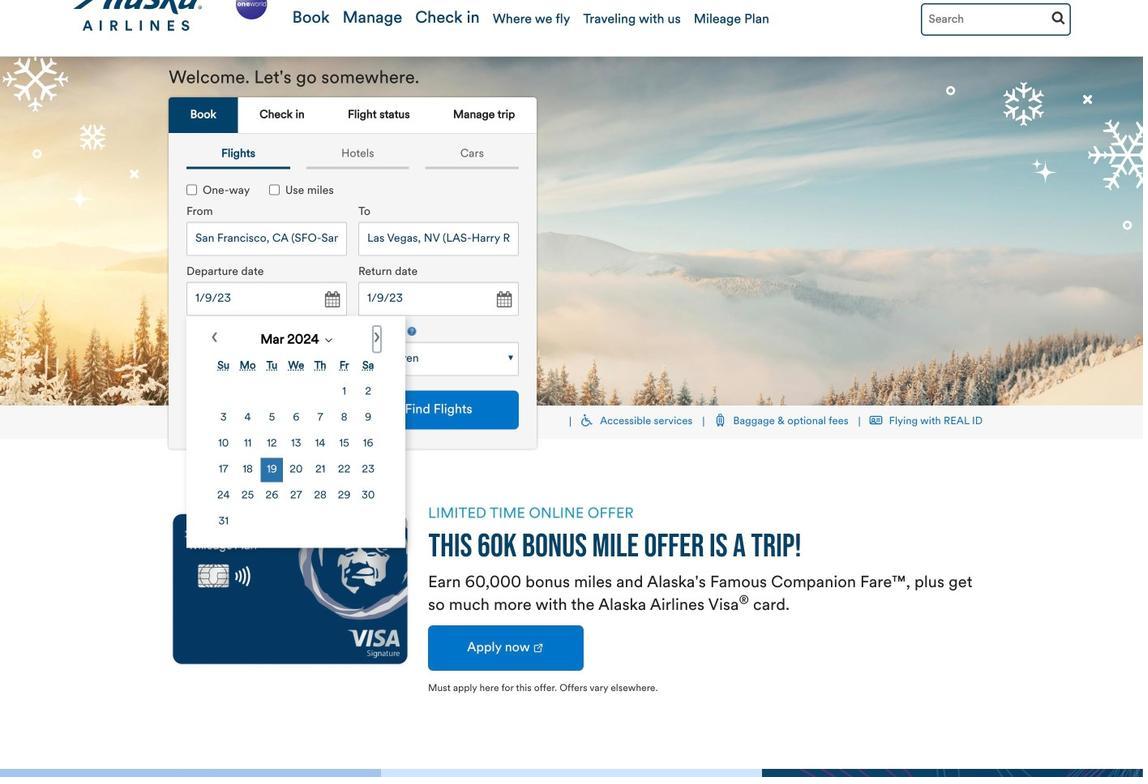 Task type: vqa. For each thing, say whether or not it's contained in the screenshot.
fifth row from the top of the page
yes



Task type: locate. For each thing, give the bounding box(es) containing it.
2 row from the top
[[213, 406, 380, 430]]

form
[[174, 165, 525, 548]]

None text field
[[187, 222, 347, 256]]

tab list
[[169, 97, 537, 134], [178, 142, 527, 169]]

grid
[[211, 352, 381, 536]]

3 row from the top
[[213, 432, 380, 456]]

None checkbox
[[187, 184, 197, 195]]

None checkbox
[[269, 184, 280, 195]]

cell
[[333, 380, 356, 404], [357, 380, 380, 404], [213, 406, 235, 430], [236, 406, 259, 430], [261, 406, 283, 430], [285, 406, 308, 430], [309, 406, 332, 430], [333, 406, 356, 430], [357, 406, 380, 430], [213, 432, 235, 456], [236, 432, 259, 456], [261, 432, 283, 456], [285, 432, 308, 456], [309, 432, 332, 456], [333, 432, 356, 456], [357, 432, 380, 456], [213, 458, 235, 482], [236, 458, 259, 482], [261, 458, 283, 482], [285, 458, 308, 482], [309, 458, 332, 482], [333, 458, 356, 482], [357, 458, 380, 482], [213, 484, 235, 508], [236, 484, 259, 508], [261, 484, 283, 508], [285, 484, 308, 508], [309, 484, 332, 508], [333, 484, 356, 508], [357, 484, 380, 508], [213, 510, 235, 534]]

1 row from the top
[[213, 380, 380, 404]]

None text field
[[359, 222, 519, 256], [187, 282, 347, 316], [359, 282, 519, 316], [359, 222, 519, 256], [187, 282, 347, 316], [359, 282, 519, 316]]

5 row from the top
[[213, 484, 380, 508]]

row
[[213, 380, 380, 404], [213, 406, 380, 430], [213, 432, 380, 456], [213, 458, 380, 482], [213, 484, 380, 508]]

this 60k bonus mile offer is a trip. image
[[428, 533, 801, 565]]



Task type: describe. For each thing, give the bounding box(es) containing it.
oneworld logo image
[[233, 0, 271, 23]]

4 row from the top
[[213, 458, 380, 482]]

Search text field
[[922, 3, 1072, 36]]

alaska airlines logo image
[[72, 0, 204, 32]]

visa card element
[[169, 504, 412, 674]]

header nav bar navigation
[[0, 0, 1144, 69]]

open datepicker image
[[492, 288, 515, 311]]

search button image
[[1052, 11, 1066, 24]]

1 vertical spatial tab list
[[178, 142, 527, 169]]

open datepicker image
[[320, 288, 343, 311]]

snow covered mountains and evergreen trees at dusk element
[[0, 57, 1144, 406]]

0 vertical spatial tab list
[[169, 97, 537, 134]]



